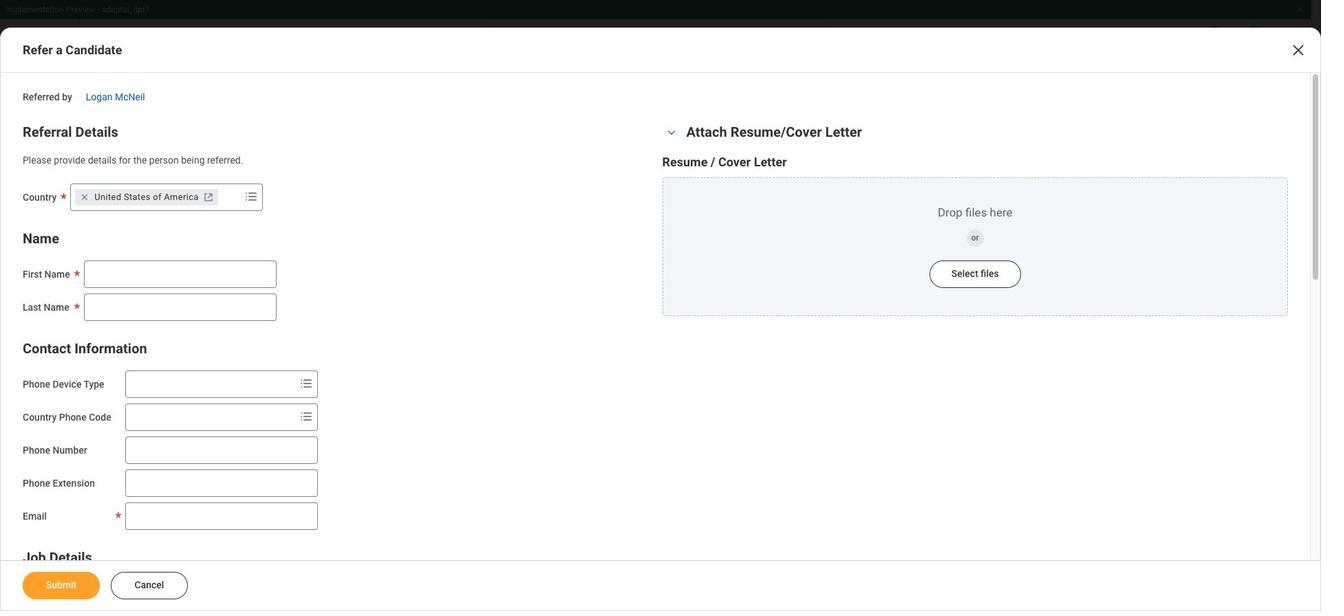 Task type: describe. For each thing, give the bounding box(es) containing it.
1 vertical spatial prompts image
[[298, 409, 314, 425]]

united states of america element
[[94, 191, 199, 203]]

notifications element
[[1187, 26, 1226, 56]]

united states of america, press delete to clear value, ctrl + enter opens in new window. option
[[75, 189, 218, 205]]

search field for the bottommost prompts icon
[[126, 405, 295, 430]]

x image
[[1291, 42, 1307, 59]]

my tasks element
[[1226, 26, 1265, 56]]



Task type: vqa. For each thing, say whether or not it's contained in the screenshot.
the top prompts icon
yes



Task type: locate. For each thing, give the bounding box(es) containing it.
main content
[[0, 63, 1322, 612]]

dashboard expenses image
[[252, 394, 272, 415]]

close environment banner image
[[1296, 5, 1304, 13]]

x small image
[[78, 190, 92, 204]]

prompts image down prompts image
[[298, 409, 314, 425]]

resume / cover letter region
[[663, 154, 1289, 316]]

0 vertical spatial prompts image
[[243, 188, 260, 205]]

list
[[309, 319, 1322, 397], [232, 322, 777, 432], [232, 523, 777, 612]]

1 horizontal spatial prompts image
[[298, 409, 314, 425]]

0 horizontal spatial prompts image
[[243, 188, 260, 205]]

1 vertical spatial search field
[[126, 405, 295, 430]]

2 search field from the top
[[126, 405, 295, 430]]

1 search field from the top
[[126, 372, 295, 397]]

prompts image
[[298, 376, 314, 392]]

ext link image
[[202, 190, 215, 204]]

Search field
[[126, 372, 295, 397], [126, 405, 295, 430]]

None text field
[[84, 261, 277, 288], [84, 294, 277, 321], [125, 437, 318, 464], [125, 470, 318, 497], [125, 503, 318, 530], [84, 261, 277, 288], [84, 294, 277, 321], [125, 437, 318, 464], [125, 470, 318, 497], [125, 503, 318, 530]]

status
[[1005, 288, 1027, 299]]

group
[[23, 121, 649, 167], [663, 121, 1289, 316], [23, 228, 649, 321], [23, 338, 649, 530]]

banner
[[0, 0, 1311, 63]]

profile logan mcneil element
[[1265, 26, 1303, 56]]

0 vertical spatial search field
[[126, 372, 295, 397]]

search field for prompts image
[[126, 372, 295, 397]]

prompts image
[[243, 188, 260, 205], [298, 409, 314, 425]]

chevron down image
[[663, 128, 680, 138]]

dialog
[[0, 28, 1322, 612]]

prompts image right ext link image
[[243, 188, 260, 205]]



